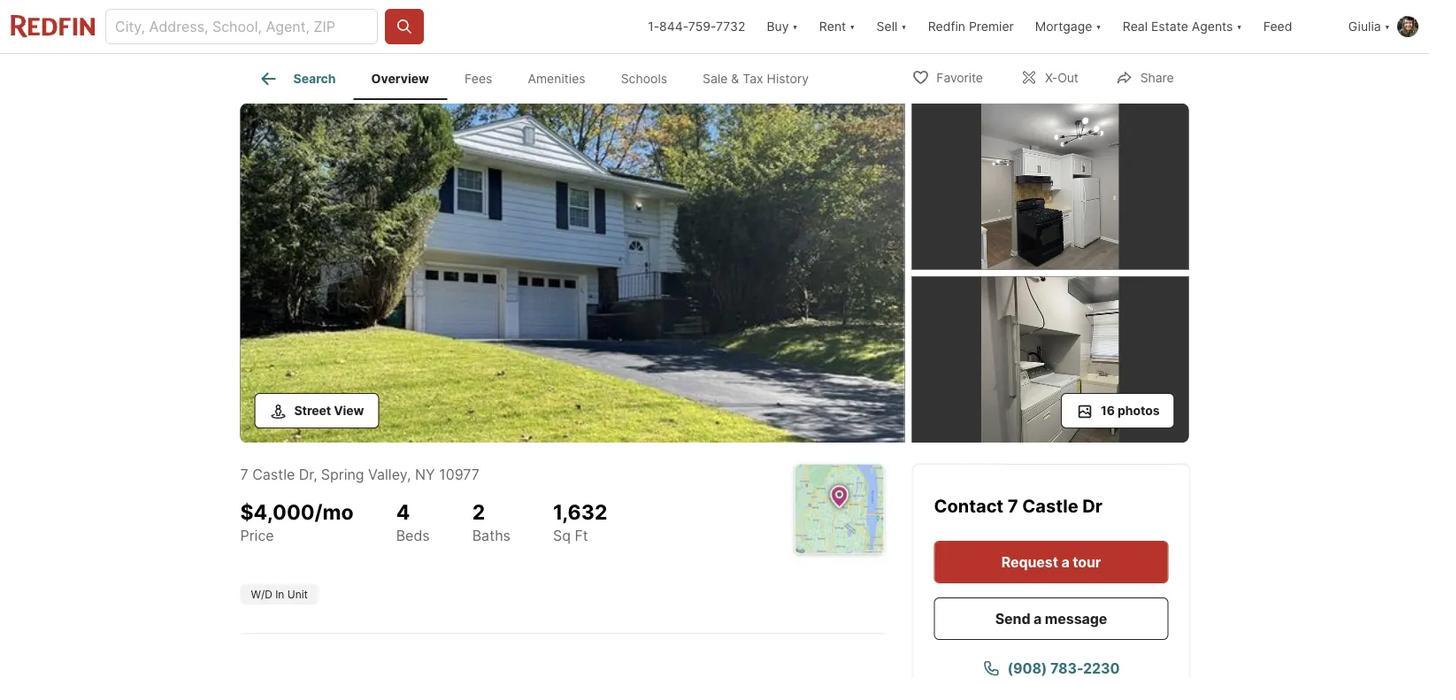 Task type: locate. For each thing, give the bounding box(es) containing it.
buy ▾ button
[[757, 0, 809, 53]]

ny
[[415, 466, 435, 483]]

spring
[[321, 466, 364, 483]]

dr
[[299, 466, 314, 483], [1083, 495, 1103, 517]]

send
[[996, 610, 1031, 627]]

street view
[[294, 403, 364, 418]]

1 horizontal spatial ,
[[407, 466, 411, 483]]

real estate agents ▾ button
[[1113, 0, 1253, 53]]

4 ▾ from the left
[[1096, 19, 1102, 34]]

4
[[396, 499, 410, 524]]

▾ right mortgage
[[1096, 19, 1102, 34]]

▾ inside sell ▾ dropdown button
[[902, 19, 907, 34]]

0 vertical spatial dr
[[299, 466, 314, 483]]

buy
[[767, 19, 789, 34]]

▾ for giulia ▾
[[1385, 19, 1391, 34]]

map entry image
[[796, 465, 884, 553]]

giulia ▾
[[1349, 19, 1391, 34]]

tax
[[743, 71, 764, 86]]

favorite
[[937, 70, 984, 85]]

mortgage ▾
[[1036, 19, 1102, 34]]

(908)
[[1008, 660, 1048, 677]]

▾ right buy
[[793, 19, 799, 34]]

sq
[[553, 527, 571, 544]]

▾ right agents
[[1237, 19, 1243, 34]]

a
[[1062, 553, 1070, 571], [1034, 610, 1042, 627]]

1 horizontal spatial 7
[[1008, 495, 1019, 517]]

▾ for rent ▾
[[850, 19, 856, 34]]

feed button
[[1253, 0, 1338, 53]]

a right the send
[[1034, 610, 1042, 627]]

castle up request a tour
[[1023, 495, 1079, 517]]

7
[[240, 466, 248, 483], [1008, 495, 1019, 517]]

request a tour
[[1002, 553, 1102, 571]]

premier
[[969, 19, 1014, 34]]

▾ inside rent ▾ dropdown button
[[850, 19, 856, 34]]

5 ▾ from the left
[[1237, 19, 1243, 34]]

schools
[[621, 71, 668, 86]]

, left ny
[[407, 466, 411, 483]]

/mo
[[315, 499, 354, 524]]

dr up tour
[[1083, 495, 1103, 517]]

a for send
[[1034, 610, 1042, 627]]

2 ▾ from the left
[[850, 19, 856, 34]]

dr left spring
[[299, 466, 314, 483]]

0 horizontal spatial ,
[[314, 466, 318, 483]]

3 ▾ from the left
[[902, 19, 907, 34]]

overview
[[371, 71, 429, 86]]

1 vertical spatial a
[[1034, 610, 1042, 627]]

0 horizontal spatial dr
[[299, 466, 314, 483]]

amenities
[[528, 71, 586, 86]]

▾ left user photo
[[1385, 19, 1391, 34]]

sell
[[877, 19, 898, 34]]

favorite button
[[897, 59, 999, 95]]

tab list
[[240, 54, 841, 100]]

message
[[1046, 610, 1108, 627]]

▾ right sell
[[902, 19, 907, 34]]

▾
[[793, 19, 799, 34], [850, 19, 856, 34], [902, 19, 907, 34], [1096, 19, 1102, 34], [1237, 19, 1243, 34], [1385, 19, 1391, 34]]

1 horizontal spatial a
[[1062, 553, 1070, 571]]

16 photos button
[[1062, 393, 1175, 429]]

1 , from the left
[[314, 466, 318, 483]]

beds
[[396, 527, 430, 544]]

▾ for sell ▾
[[902, 19, 907, 34]]

1-
[[648, 19, 660, 34]]

0 vertical spatial a
[[1062, 553, 1070, 571]]

1-844-759-7732 link
[[648, 19, 746, 34]]

(908) 783-2230
[[1008, 660, 1120, 677]]

castle
[[252, 466, 295, 483], [1023, 495, 1079, 517]]

submit search image
[[396, 18, 413, 35]]

view
[[334, 403, 364, 418]]

w/d in unit
[[251, 588, 308, 601]]

16
[[1101, 403, 1116, 418]]

, left spring
[[314, 466, 318, 483]]

schools tab
[[604, 58, 685, 100]]

a for request
[[1062, 553, 1070, 571]]

photos
[[1118, 403, 1160, 418]]

1 horizontal spatial castle
[[1023, 495, 1079, 517]]

▾ inside mortgage ▾ dropdown button
[[1096, 19, 1102, 34]]

estate
[[1152, 19, 1189, 34]]

rent ▾
[[820, 19, 856, 34]]

castle up $4,000
[[252, 466, 295, 483]]

6 ▾ from the left
[[1385, 19, 1391, 34]]

1 ▾ from the left
[[793, 19, 799, 34]]

out
[[1058, 70, 1079, 85]]

,
[[314, 466, 318, 483], [407, 466, 411, 483]]

0 vertical spatial castle
[[252, 466, 295, 483]]

7 right the contact
[[1008, 495, 1019, 517]]

▾ right rent
[[850, 19, 856, 34]]

rent
[[820, 19, 847, 34]]

7 up $4,000
[[240, 466, 248, 483]]

City, Address, School, Agent, ZIP search field
[[105, 9, 378, 44]]

ft
[[575, 527, 588, 544]]

10977
[[439, 466, 480, 483]]

16 photos
[[1101, 403, 1160, 418]]

$4,000 /mo price
[[240, 499, 354, 544]]

1 vertical spatial dr
[[1083, 495, 1103, 517]]

share
[[1141, 70, 1174, 85]]

image image
[[240, 104, 905, 443], [912, 104, 1190, 270], [912, 277, 1190, 443]]

rent ▾ button
[[809, 0, 866, 53]]

redfin premier
[[929, 19, 1014, 34]]

▾ inside real estate agents ▾ link
[[1237, 19, 1243, 34]]

▾ inside buy ▾ dropdown button
[[793, 19, 799, 34]]

1 vertical spatial castle
[[1023, 495, 1079, 517]]

a left tour
[[1062, 553, 1070, 571]]

feed
[[1264, 19, 1293, 34]]

0 horizontal spatial 7
[[240, 466, 248, 483]]

0 horizontal spatial a
[[1034, 610, 1042, 627]]

contact 7 castle dr
[[935, 495, 1103, 517]]



Task type: vqa. For each thing, say whether or not it's contained in the screenshot.
'Serrania' related to Serrania Avenue Charter For Enriched Studies
no



Task type: describe. For each thing, give the bounding box(es) containing it.
redfin
[[929, 19, 966, 34]]

sell ▾ button
[[866, 0, 918, 53]]

tab list containing search
[[240, 54, 841, 100]]

amenities tab
[[510, 58, 604, 100]]

search
[[294, 71, 336, 86]]

buy ▾
[[767, 19, 799, 34]]

1 vertical spatial 7
[[1008, 495, 1019, 517]]

request a tour button
[[935, 541, 1169, 583]]

baths
[[473, 527, 511, 544]]

buy ▾ button
[[767, 0, 799, 53]]

send a message button
[[935, 598, 1169, 640]]

search link
[[258, 68, 336, 89]]

sell ▾ button
[[877, 0, 907, 53]]

1,632 sq ft
[[553, 499, 608, 544]]

history
[[767, 71, 809, 86]]

giulia
[[1349, 19, 1382, 34]]

real
[[1123, 19, 1148, 34]]

▾ for buy ▾
[[793, 19, 799, 34]]

1-844-759-7732
[[648, 19, 746, 34]]

unit
[[288, 588, 308, 601]]

sale
[[703, 71, 728, 86]]

sale & tax history
[[703, 71, 809, 86]]

rent ▾ button
[[820, 0, 856, 53]]

x-out
[[1046, 70, 1079, 85]]

tour
[[1073, 553, 1102, 571]]

(908) 783-2230 button
[[935, 647, 1169, 678]]

request
[[1002, 553, 1059, 571]]

▾ for mortgage ▾
[[1096, 19, 1102, 34]]

844-
[[660, 19, 689, 34]]

in
[[276, 588, 285, 601]]

0 vertical spatial 7
[[240, 466, 248, 483]]

783-
[[1051, 660, 1084, 677]]

sell ▾
[[877, 19, 907, 34]]

1,632
[[553, 499, 608, 524]]

2230
[[1084, 660, 1120, 677]]

0 horizontal spatial castle
[[252, 466, 295, 483]]

mortgage ▾ button
[[1036, 0, 1102, 53]]

2
[[473, 499, 485, 524]]

7 castle dr , spring valley , ny 10977
[[240, 466, 480, 483]]

mortgage ▾ button
[[1025, 0, 1113, 53]]

(908) 783-2230 link
[[935, 647, 1169, 678]]

fees
[[465, 71, 493, 86]]

&
[[732, 71, 740, 86]]

2 , from the left
[[407, 466, 411, 483]]

759-
[[689, 19, 716, 34]]

fees tab
[[447, 58, 510, 100]]

real estate agents ▾ link
[[1123, 0, 1243, 53]]

redfin premier button
[[918, 0, 1025, 53]]

overview tab
[[354, 58, 447, 100]]

4 beds
[[396, 499, 430, 544]]

mortgage
[[1036, 19, 1093, 34]]

share button
[[1101, 59, 1190, 95]]

agents
[[1192, 19, 1234, 34]]

7732
[[716, 19, 746, 34]]

contact
[[935, 495, 1004, 517]]

x-out button
[[1006, 59, 1094, 95]]

valley
[[368, 466, 407, 483]]

price
[[240, 527, 274, 544]]

x-
[[1046, 70, 1058, 85]]

street
[[294, 403, 331, 418]]

2 baths
[[473, 499, 511, 544]]

user photo image
[[1398, 16, 1419, 37]]

real estate agents ▾
[[1123, 19, 1243, 34]]

$4,000
[[240, 499, 315, 524]]

sale & tax history tab
[[685, 58, 827, 100]]

1 horizontal spatial dr
[[1083, 495, 1103, 517]]

w/d
[[251, 588, 273, 601]]

send a message
[[996, 610, 1108, 627]]

street view button
[[255, 393, 379, 429]]



